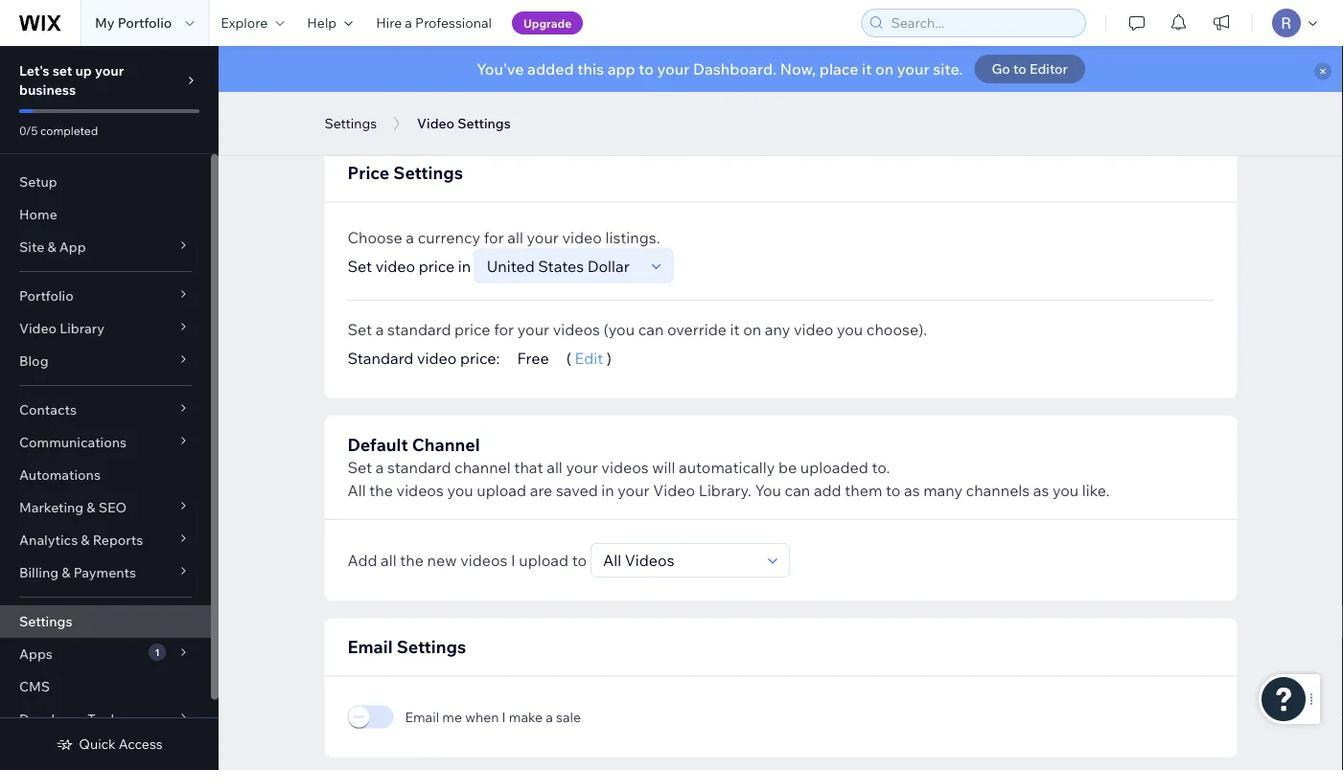 Task type: vqa. For each thing, say whether or not it's contained in the screenshot.
the are
yes



Task type: describe. For each thing, give the bounding box(es) containing it.
are
[[530, 481, 553, 500]]

a for currency
[[406, 228, 414, 247]]

any
[[765, 320, 790, 339]]

portfolio button
[[0, 280, 211, 313]]

video library button
[[0, 313, 211, 345]]

the inside default channel set a standard channel that all your videos will automatically be uploaded to. all the videos you upload are saved in your video library. you can add them to as many channels as you like.
[[369, 481, 393, 500]]

site
[[19, 239, 44, 255]]

0/5 completed
[[19, 123, 98, 138]]

marketing
[[19, 499, 84, 516]]

a inside default channel set a standard channel that all your videos will automatically be uploaded to. all the videos you upload are saved in your video library. you can add them to as many channels as you like.
[[375, 458, 384, 477]]

video left the listings.
[[562, 228, 602, 247]]

marketing & seo
[[19, 499, 127, 516]]

quick access
[[79, 736, 163, 753]]

your left the listings.
[[527, 228, 559, 247]]

0 vertical spatial portfolio
[[118, 14, 172, 31]]

videos right new
[[460, 551, 508, 570]]

let's
[[19, 62, 49, 79]]

dashboard.
[[693, 59, 777, 79]]

a for professional
[[405, 14, 412, 31]]

contacts button
[[0, 394, 211, 427]]

all inside default channel set a standard channel that all your videos will automatically be uploaded to. all the videos you upload are saved in your video library. you can add them to as many channels as you like.
[[547, 458, 563, 477]]

blog
[[19, 353, 48, 370]]

free
[[517, 348, 549, 368]]

all
[[348, 481, 366, 500]]

automations link
[[0, 459, 211, 492]]

settings link
[[0, 606, 211, 639]]

1 vertical spatial upload
[[519, 551, 569, 570]]

up
[[75, 62, 92, 79]]

make
[[509, 709, 543, 726]]

add
[[348, 551, 377, 570]]

video library
[[19, 320, 104, 337]]

reports
[[93, 532, 143, 549]]

go
[[992, 60, 1010, 77]]

analytics & reports button
[[0, 524, 211, 557]]

to right app
[[639, 59, 654, 79]]

my
[[95, 14, 115, 31]]

0 vertical spatial for
[[484, 228, 504, 247]]

business
[[19, 81, 76, 98]]

videos up (
[[553, 320, 600, 339]]

my portfolio
[[95, 14, 172, 31]]

new
[[427, 551, 457, 570]]

choose
[[348, 228, 402, 247]]

settings inside sidebar element
[[19, 614, 72, 630]]

settings inside button
[[325, 115, 377, 132]]

access
[[119, 736, 163, 753]]

site.
[[933, 59, 963, 79]]

& for marketing
[[87, 499, 95, 516]]

editor
[[1030, 60, 1068, 77]]

( edit )
[[566, 348, 612, 368]]

your left 'site.'
[[897, 59, 930, 79]]

portfolio inside popup button
[[19, 288, 74, 304]]

video inside default channel set a standard channel that all your videos will automatically be uploaded to. all the videos you upload are saved in your video library. you can add them to as many channels as you like.
[[653, 481, 695, 500]]

0 horizontal spatial it
[[730, 320, 740, 339]]

(
[[566, 348, 571, 368]]

)
[[607, 348, 612, 368]]

default channel set a standard channel that all your videos will automatically be uploaded to. all the videos you upload are saved in your video library. you can add them to as many channels as you like.
[[348, 434, 1110, 500]]

cms link
[[0, 671, 211, 704]]

go to editor
[[992, 60, 1068, 77]]

seo
[[98, 499, 127, 516]]

tools
[[87, 711, 121, 728]]

home
[[19, 206, 57, 223]]

standard
[[348, 348, 414, 368]]

0 vertical spatial can
[[638, 320, 664, 339]]

email for email settings
[[348, 637, 393, 658]]

site & app button
[[0, 231, 211, 264]]

settings right price
[[393, 162, 463, 184]]

listings.
[[605, 228, 660, 247]]

you've added this app to your dashboard. now, place it on your site.
[[476, 59, 963, 79]]

email for email me when i make a sale
[[405, 709, 439, 726]]

automatically
[[679, 458, 775, 477]]

set for set video price in
[[348, 256, 372, 276]]

you
[[755, 481, 781, 500]]

developer tools button
[[0, 704, 211, 736]]

1 as from the left
[[904, 481, 920, 500]]

price:
[[460, 348, 500, 368]]

let's set up your business
[[19, 62, 124, 98]]

email settings
[[348, 637, 466, 658]]

billing & payments button
[[0, 557, 211, 590]]

2 as from the left
[[1033, 481, 1049, 500]]

that
[[514, 458, 543, 477]]

help button
[[296, 0, 364, 46]]

a for standard
[[375, 320, 384, 339]]

videos left will
[[601, 458, 649, 477]]

videos down 'channel'
[[396, 481, 444, 500]]

a left sale
[[546, 709, 553, 726]]

hire
[[376, 14, 402, 31]]

price
[[348, 162, 390, 184]]

you've added this app to your dashboard. now, place it on your site. alert
[[219, 46, 1343, 92]]

1 vertical spatial for
[[494, 320, 514, 339]]

saved
[[556, 481, 598, 500]]

0 horizontal spatial on
[[743, 320, 761, 339]]

upgrade button
[[512, 12, 583, 35]]

0 horizontal spatial you
[[447, 481, 473, 500]]

1 horizontal spatial you
[[837, 320, 863, 339]]

like.
[[1082, 481, 1110, 500]]

2 vertical spatial all
[[381, 551, 397, 570]]

1 vertical spatial i
[[502, 709, 506, 726]]

billing & payments
[[19, 565, 136, 581]]

it inside you've added this app to your dashboard. now, place it on your site. alert
[[862, 59, 872, 79]]

price settings
[[348, 162, 463, 184]]

email me when i make a sale
[[405, 709, 581, 726]]

Search... field
[[885, 10, 1080, 36]]



Task type: locate. For each thing, give the bounding box(es) containing it.
as
[[904, 481, 920, 500], [1033, 481, 1049, 500]]

0 horizontal spatial all
[[381, 551, 397, 570]]

cms
[[19, 679, 50, 696]]

1 horizontal spatial in
[[601, 481, 614, 500]]

in
[[458, 256, 471, 276], [601, 481, 614, 500]]

0 vertical spatial in
[[458, 256, 471, 276]]

0 horizontal spatial as
[[904, 481, 920, 500]]

1 horizontal spatial it
[[862, 59, 872, 79]]

all right that
[[547, 458, 563, 477]]

on right place
[[875, 59, 894, 79]]

all right currency
[[507, 228, 523, 247]]

on left any
[[743, 320, 761, 339]]

home link
[[0, 198, 211, 231]]

upload down are in the left bottom of the page
[[519, 551, 569, 570]]

0 vertical spatial price
[[419, 256, 455, 276]]

1 horizontal spatial email
[[405, 709, 439, 726]]

marketing & seo button
[[0, 492, 211, 524]]

standard video price:
[[348, 348, 500, 368]]

1 horizontal spatial portfolio
[[118, 14, 172, 31]]

apps
[[19, 646, 53, 663]]

app
[[59, 239, 86, 255]]

all
[[507, 228, 523, 247], [547, 458, 563, 477], [381, 551, 397, 570]]

your inside let's set up your business
[[95, 62, 124, 79]]

standard inside default channel set a standard channel that all your videos will automatically be uploaded to. all the videos you upload are saved in your video library. you can add them to as many channels as you like.
[[387, 458, 451, 477]]

sidebar element
[[0, 46, 219, 771]]

to right 'go'
[[1013, 60, 1027, 77]]

1 horizontal spatial the
[[400, 551, 424, 570]]

1 horizontal spatial video
[[653, 481, 695, 500]]

hire a professional link
[[364, 0, 503, 46]]

settings
[[325, 115, 377, 132], [393, 162, 463, 184], [19, 614, 72, 630], [397, 637, 466, 658]]

video right any
[[794, 320, 833, 339]]

your
[[657, 59, 690, 79], [897, 59, 930, 79], [95, 62, 124, 79], [527, 228, 559, 247], [517, 320, 549, 339], [566, 458, 598, 477], [618, 481, 650, 500]]

your right app
[[657, 59, 690, 79]]

0 horizontal spatial can
[[638, 320, 664, 339]]

for up price:
[[494, 320, 514, 339]]

video down will
[[653, 481, 695, 500]]

1 vertical spatial price
[[454, 320, 490, 339]]

to inside 'button'
[[1013, 60, 1027, 77]]

add
[[814, 481, 841, 500]]

video up blog
[[19, 320, 57, 337]]

email down add
[[348, 637, 393, 658]]

0 vertical spatial email
[[348, 637, 393, 658]]

can right (you
[[638, 320, 664, 339]]

1
[[155, 647, 160, 659]]

added
[[527, 59, 574, 79]]

a
[[405, 14, 412, 31], [406, 228, 414, 247], [375, 320, 384, 339], [375, 458, 384, 477], [546, 709, 553, 726]]

for right currency
[[484, 228, 504, 247]]

place
[[819, 59, 858, 79]]

1 vertical spatial the
[[400, 551, 424, 570]]

standard down 'channel'
[[387, 458, 451, 477]]

set a standard price for your videos (you can override it on any video you choose).
[[348, 320, 927, 339]]

in right saved
[[601, 481, 614, 500]]

app
[[607, 59, 635, 79]]

standard up standard video price:
[[387, 320, 451, 339]]

2 set from the top
[[348, 320, 372, 339]]

developer
[[19, 711, 84, 728]]

a down default
[[375, 458, 384, 477]]

communications button
[[0, 427, 211, 459]]

you left like.
[[1053, 481, 1079, 500]]

explore
[[221, 14, 268, 31]]

0 vertical spatial set
[[348, 256, 372, 276]]

& for analytics
[[81, 532, 90, 549]]

portfolio right my
[[118, 14, 172, 31]]

portfolio up video library
[[19, 288, 74, 304]]

on inside alert
[[875, 59, 894, 79]]

upgrade
[[523, 16, 572, 30]]

0 vertical spatial all
[[507, 228, 523, 247]]

1 vertical spatial can
[[785, 481, 810, 500]]

0 vertical spatial video
[[19, 320, 57, 337]]

you left choose).
[[837, 320, 863, 339]]

to down saved
[[572, 551, 587, 570]]

video down choose
[[375, 256, 415, 276]]

a right hire
[[405, 14, 412, 31]]

(you
[[604, 320, 635, 339]]

payments
[[73, 565, 136, 581]]

choose).
[[867, 320, 927, 339]]

contacts
[[19, 402, 77, 418]]

as left many at bottom right
[[904, 481, 920, 500]]

developer tools
[[19, 711, 121, 728]]

set
[[52, 62, 72, 79]]

0 vertical spatial standard
[[387, 320, 451, 339]]

can
[[638, 320, 664, 339], [785, 481, 810, 500]]

0 horizontal spatial the
[[369, 481, 393, 500]]

video left price:
[[417, 348, 457, 368]]

be
[[778, 458, 797, 477]]

& right billing
[[62, 565, 70, 581]]

1 horizontal spatial as
[[1033, 481, 1049, 500]]

many
[[923, 481, 963, 500]]

when
[[465, 709, 499, 726]]

sale
[[556, 709, 581, 726]]

your up free
[[517, 320, 549, 339]]

the left new
[[400, 551, 424, 570]]

1 horizontal spatial can
[[785, 481, 810, 500]]

1 vertical spatial video
[[653, 481, 695, 500]]

settings up apps
[[19, 614, 72, 630]]

channel
[[454, 458, 511, 477]]

upload down channel in the left bottom of the page
[[477, 481, 526, 500]]

set down choose
[[348, 256, 372, 276]]

3 set from the top
[[348, 458, 372, 477]]

price down currency
[[419, 256, 455, 276]]

0 horizontal spatial i
[[502, 709, 506, 726]]

channel
[[412, 434, 480, 455]]

as right channels
[[1033, 481, 1049, 500]]

0 vertical spatial on
[[875, 59, 894, 79]]

a up standard
[[375, 320, 384, 339]]

price
[[419, 256, 455, 276], [454, 320, 490, 339]]

override
[[667, 320, 727, 339]]

1 vertical spatial portfolio
[[19, 288, 74, 304]]

your up saved
[[566, 458, 598, 477]]

& left seo
[[87, 499, 95, 516]]

on
[[875, 59, 894, 79], [743, 320, 761, 339]]

2 standard from the top
[[387, 458, 451, 477]]

to inside default channel set a standard channel that all your videos will automatically be uploaded to. all the videos you upload are saved in your video library. you can add them to as many channels as you like.
[[886, 481, 901, 500]]

uploaded
[[800, 458, 868, 477]]

1 vertical spatial on
[[743, 320, 761, 339]]

your right saved
[[618, 481, 650, 500]]

this
[[577, 59, 604, 79]]

communications
[[19, 434, 127, 451]]

& right site
[[47, 239, 56, 255]]

them
[[845, 481, 882, 500]]

1 horizontal spatial i
[[511, 551, 516, 570]]

i left make
[[502, 709, 506, 726]]

the right all
[[369, 481, 393, 500]]

currency
[[418, 228, 480, 247]]

for
[[484, 228, 504, 247], [494, 320, 514, 339]]

& for site
[[47, 239, 56, 255]]

1 vertical spatial it
[[730, 320, 740, 339]]

you've
[[476, 59, 524, 79]]

analytics
[[19, 532, 78, 549]]

1 horizontal spatial on
[[875, 59, 894, 79]]

in down currency
[[458, 256, 471, 276]]

a up set video price in
[[406, 228, 414, 247]]

all right add
[[381, 551, 397, 570]]

2 horizontal spatial all
[[547, 458, 563, 477]]

1 vertical spatial standard
[[387, 458, 451, 477]]

in inside default channel set a standard channel that all your videos will automatically be uploaded to. all the videos you upload are saved in your video library. you can add them to as many channels as you like.
[[601, 481, 614, 500]]

settings button
[[315, 109, 386, 138]]

0 vertical spatial i
[[511, 551, 516, 570]]

library.
[[699, 481, 751, 500]]

1 set from the top
[[348, 256, 372, 276]]

email left the me
[[405, 709, 439, 726]]

& for billing
[[62, 565, 70, 581]]

0 horizontal spatial portfolio
[[19, 288, 74, 304]]

add all the new videos i upload to
[[348, 551, 587, 570]]

edit
[[575, 348, 603, 368]]

can down be
[[785, 481, 810, 500]]

upload inside default channel set a standard channel that all your videos will automatically be uploaded to. all the videos you upload are saved in your video library. you can add them to as many channels as you like.
[[477, 481, 526, 500]]

set inside default channel set a standard channel that all your videos will automatically be uploaded to. all the videos you upload are saved in your video library. you can add them to as many channels as you like.
[[348, 458, 372, 477]]

hire a professional
[[376, 14, 492, 31]]

set up standard
[[348, 320, 372, 339]]

1 vertical spatial in
[[601, 481, 614, 500]]

0 horizontal spatial in
[[458, 256, 471, 276]]

0 vertical spatial the
[[369, 481, 393, 500]]

& left reports on the left bottom of page
[[81, 532, 90, 549]]

you down channel in the left bottom of the page
[[447, 481, 473, 500]]

0 horizontal spatial email
[[348, 637, 393, 658]]

2 horizontal spatial you
[[1053, 481, 1079, 500]]

analytics & reports
[[19, 532, 143, 549]]

can inside default channel set a standard channel that all your videos will automatically be uploaded to. all the videos you upload are saved in your video library. you can add them to as many channels as you like.
[[785, 481, 810, 500]]

now,
[[780, 59, 816, 79]]

you
[[837, 320, 863, 339], [447, 481, 473, 500], [1053, 481, 1079, 500]]

0 vertical spatial upload
[[477, 481, 526, 500]]

completed
[[40, 123, 98, 138]]

0 horizontal spatial video
[[19, 320, 57, 337]]

0/5
[[19, 123, 38, 138]]

1 vertical spatial email
[[405, 709, 439, 726]]

your right up
[[95, 62, 124, 79]]

to down to.
[[886, 481, 901, 500]]

library
[[60, 320, 104, 337]]

2 vertical spatial set
[[348, 458, 372, 477]]

i right new
[[511, 551, 516, 570]]

billing
[[19, 565, 59, 581]]

settings up price
[[325, 115, 377, 132]]

will
[[652, 458, 675, 477]]

channels
[[966, 481, 1030, 500]]

setup
[[19, 174, 57, 190]]

None field
[[481, 250, 646, 282], [597, 545, 762, 577], [481, 250, 646, 282], [597, 545, 762, 577]]

set up all
[[348, 458, 372, 477]]

blog button
[[0, 345, 211, 378]]

it right the override
[[730, 320, 740, 339]]

video inside video library dropdown button
[[19, 320, 57, 337]]

1 vertical spatial set
[[348, 320, 372, 339]]

choose a currency for all your video listings.
[[348, 228, 660, 247]]

0 vertical spatial it
[[862, 59, 872, 79]]

set for set a standard price for your videos (you can override it on any video you choose).
[[348, 320, 372, 339]]

settings up the me
[[397, 637, 466, 658]]

1 vertical spatial all
[[547, 458, 563, 477]]

to.
[[872, 458, 890, 477]]

set video price in
[[348, 256, 471, 276]]

1 horizontal spatial all
[[507, 228, 523, 247]]

it right place
[[862, 59, 872, 79]]

default
[[348, 434, 408, 455]]

1 standard from the top
[[387, 320, 451, 339]]

price up price:
[[454, 320, 490, 339]]



